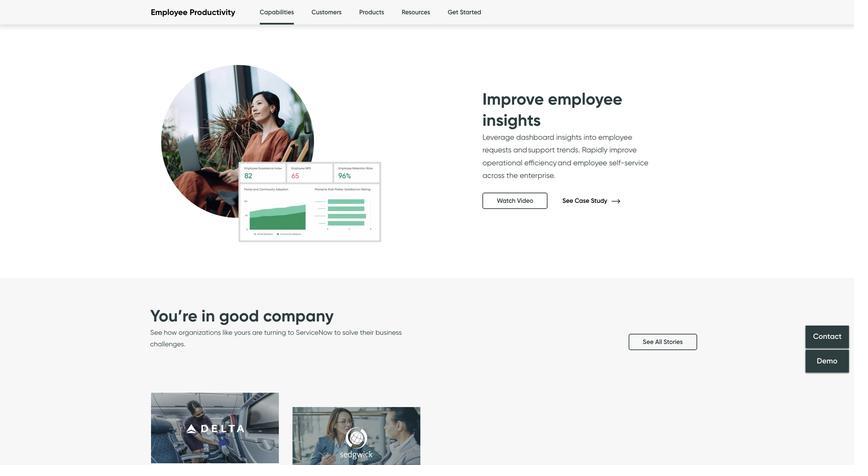 Task type: locate. For each thing, give the bounding box(es) containing it.
company
[[263, 306, 334, 326]]

watch video
[[497, 197, 533, 205]]

to left solve
[[334, 328, 341, 336]]

all
[[655, 338, 662, 346]]

employee
[[548, 89, 622, 109], [598, 133, 632, 141], [573, 158, 607, 167]]

see left "case"
[[563, 197, 573, 205]]

like
[[223, 328, 232, 336]]

2 vertical spatial see
[[643, 338, 654, 346]]

insights up trends.
[[556, 133, 582, 141]]

see case study
[[563, 197, 609, 205]]

2 to from the left
[[334, 328, 341, 336]]

see for see case study
[[563, 197, 573, 205]]

customers
[[312, 9, 342, 16]]

1 horizontal spatial to
[[334, 328, 341, 336]]

to right turning
[[288, 328, 294, 336]]

and support
[[513, 145, 555, 154]]

1 vertical spatial insights
[[556, 133, 582, 141]]

efficiency and
[[524, 158, 572, 167]]

2 horizontal spatial see
[[643, 338, 654, 346]]

leverage
[[483, 133, 514, 141]]

insights
[[483, 110, 541, 130], [556, 133, 582, 141]]

see left how
[[150, 328, 162, 336]]

improve
[[610, 145, 637, 154]]

get
[[448, 9, 458, 16]]

employee productivity
[[151, 7, 235, 17]]

resources link
[[402, 0, 430, 25]]

improve company efficiency and employee self-service image
[[137, 22, 393, 278]]

self‑service
[[609, 158, 649, 167]]

servicenow
[[296, 328, 333, 336]]

see all stories
[[643, 338, 683, 346]]

0 vertical spatial employee
[[548, 89, 622, 109]]

0 horizontal spatial insights
[[483, 110, 541, 130]]

watch
[[497, 197, 516, 205]]

improve
[[483, 89, 544, 109]]

resources
[[402, 9, 430, 16]]

0 horizontal spatial see
[[150, 328, 162, 336]]

insights down improve
[[483, 110, 541, 130]]

1 vertical spatial see
[[150, 328, 162, 336]]

requests
[[483, 145, 512, 154]]

see inside see all stories link
[[643, 338, 654, 346]]

are
[[252, 328, 263, 336]]

see left the all
[[643, 338, 654, 346]]

study
[[591, 197, 607, 205]]

1 horizontal spatial see
[[563, 197, 573, 205]]

demo link
[[806, 350, 849, 372]]

yours
[[234, 328, 251, 336]]

watch video link
[[483, 193, 548, 209]]

operational
[[483, 158, 523, 167]]

get started link
[[448, 0, 481, 25]]

into
[[584, 133, 597, 141]]

see
[[563, 197, 573, 205], [150, 328, 162, 336], [643, 338, 654, 346]]

trends.
[[557, 145, 580, 154]]

to
[[288, 328, 294, 336], [334, 328, 341, 336]]

0 vertical spatial see
[[563, 197, 573, 205]]

0 horizontal spatial to
[[288, 328, 294, 336]]

started
[[460, 9, 481, 16]]

products
[[359, 9, 384, 16]]

get started
[[448, 9, 481, 16]]



Task type: vqa. For each thing, say whether or not it's contained in the screenshot.
reserved.
no



Task type: describe. For each thing, give the bounding box(es) containing it.
you're in good company see how organizations like yours are turning to servicenow to solve their business challenges.
[[150, 306, 402, 348]]

good
[[219, 306, 259, 326]]

the
[[507, 171, 518, 180]]

improve employee insights leverage dashboard insights into employee requests and support trends. rapidly improve operational efficiency and employee self‑service across the enterprise.​
[[483, 89, 649, 180]]

how
[[164, 328, 177, 336]]

see inside you're in good company see how organizations like yours are turning to servicenow to solve their business challenges.
[[150, 328, 162, 336]]

demo
[[817, 356, 838, 366]]

see for see all stories
[[643, 338, 654, 346]]

business
[[376, 328, 402, 336]]

see all stories link
[[629, 334, 697, 350]]

video
[[517, 197, 533, 205]]

1 to from the left
[[288, 328, 294, 336]]

2 vertical spatial employee
[[573, 158, 607, 167]]

contact link
[[806, 326, 849, 348]]

see case study link
[[563, 197, 630, 205]]

capabilities
[[260, 9, 294, 16]]

challenges.
[[150, 340, 186, 348]]

1 vertical spatial employee
[[598, 133, 632, 141]]

employee
[[151, 7, 188, 17]]

their
[[360, 328, 374, 336]]

contact
[[813, 332, 842, 341]]

products link
[[359, 0, 384, 25]]

0 vertical spatial insights
[[483, 110, 541, 130]]

dashboard
[[516, 133, 554, 141]]

in
[[202, 306, 215, 326]]

rapidly
[[582, 145, 608, 154]]

solve
[[342, 328, 358, 336]]

organizations
[[179, 328, 221, 336]]

1 horizontal spatial insights
[[556, 133, 582, 141]]

enterprise.​
[[520, 171, 556, 180]]

turning
[[264, 328, 286, 336]]

productivity
[[190, 7, 235, 17]]

simplify job duties no matter what the role image
[[454, 0, 710, 22]]

capabilities link
[[260, 0, 294, 27]]

across
[[483, 171, 505, 180]]

case
[[575, 197, 589, 205]]

stories
[[664, 338, 683, 346]]

customers link
[[312, 0, 342, 25]]

you're
[[150, 306, 197, 326]]



